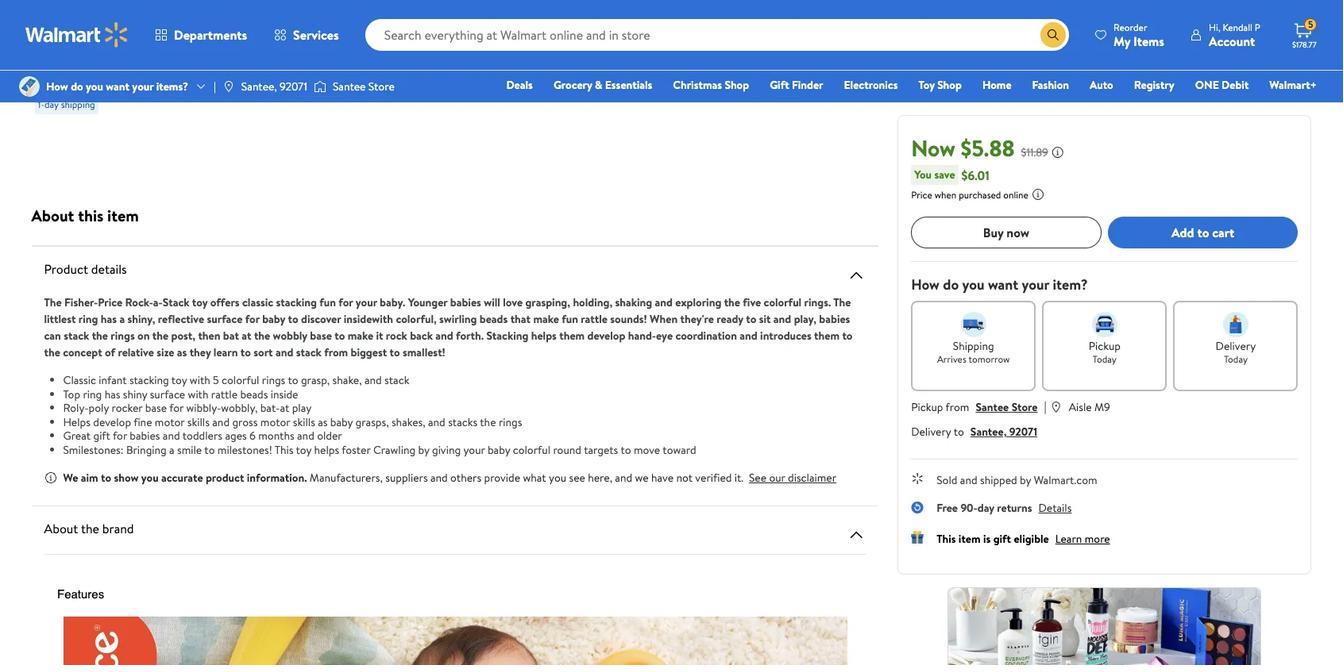 Task type: locate. For each thing, give the bounding box(es) containing it.
discover
[[301, 311, 341, 327]]

to down pickup from santee store | on the right
[[954, 424, 964, 440]]

6 inside sassy stacks of circles stacking ring stem learning toy, 9 piece set, age 6  months
[[117, 48, 124, 66]]

Walmart Site-Wide search field
[[365, 19, 1069, 51]]

3+
[[673, 80, 684, 94]]

has
[[101, 311, 117, 327], [105, 386, 120, 402]]

base down 'discover'
[[310, 328, 332, 344]]

2 horizontal spatial baby
[[706, 31, 733, 48]]

1 horizontal spatial by
[[1020, 473, 1031, 489]]

gift inside classic infant stacking toy with 5 colorful rings to grasp, shake, and stack top ring has shiny surface with rattle beads inside roly-poly rocker base for wibbly-wobbly, bat-at play helps develop fine motor skills and gross motor skills as baby grasps, shakes, and stacks the rings great gift for babies and toddlers ages 6 months and older smilestones: bringing a smile to milestones! this toy helps foster crawling by giving your baby colorful round targets to move toward
[[93, 428, 110, 444]]

this inside classic infant stacking toy with 5 colorful rings to grasp, shake, and stack top ring has shiny surface with rattle beads inside roly-poly rocker base for wibbly-wobbly, bat-at play helps develop fine motor skills and gross motor skills as baby grasps, shakes, and stacks the rings great gift for babies and toddlers ages 6 months and older smilestones: bringing a smile to milestones! this toy helps foster crawling by giving your baby colorful round targets to move toward
[[275, 442, 293, 458]]

9
[[172, 31, 179, 48]]

stacking inside fisher-price baby stacking & nesting stack & roll cups, set of 10 toys for infants
[[557, 14, 604, 31]]

2 vertical spatial toy
[[296, 442, 312, 458]]

toys inside fisher-price baby stacking & nesting stack & roll cups, set of 10 toys for infants
[[487, 48, 511, 66]]

fun
[[319, 295, 336, 311], [562, 311, 578, 327]]

delivery today
[[1216, 338, 1256, 366]]

santee down rings
[[333, 79, 366, 94]]

base right rocker
[[145, 400, 167, 416]]

at inside classic infant stacking toy with 5 colorful rings to grasp, shake, and stack top ring has shiny surface with rattle beads inside roly-poly rocker base for wibbly-wobbly, bat-at play helps develop fine motor skills and gross motor skills as baby grasps, shakes, and stacks the rings great gift for babies and toddlers ages 6 months and older smilestones: bringing a smile to milestones! this toy helps foster crawling by giving your baby colorful round targets to move toward
[[280, 400, 289, 416]]

colorful
[[764, 295, 802, 311], [222, 373, 259, 388], [513, 442, 551, 458]]

2- left deals
[[461, 78, 470, 91]]

make down the grasping,
[[533, 311, 559, 327]]

stack down wobbly
[[296, 345, 322, 361]]

a- for price
[[153, 295, 163, 311]]

pickup inside pickup from santee store |
[[911, 400, 943, 415]]

0 horizontal spatial 5
[[213, 373, 219, 388]]

toys right the 10
[[487, 48, 511, 66]]

gross
[[232, 414, 258, 430]]

0 vertical spatial want
[[106, 79, 129, 94]]

0 horizontal spatial nesting
[[308, 14, 350, 31]]

day down piece
[[44, 98, 59, 111]]

delivery to santee, 92071
[[911, 424, 1038, 440]]

0 horizontal spatial helps
[[314, 442, 339, 458]]

months
[[127, 48, 169, 66]]

returns
[[997, 500, 1032, 516]]

develop down sounds!
[[587, 328, 625, 344]]

stacking right circles
[[160, 14, 207, 31]]

1 today from the left
[[1093, 353, 1117, 366]]

do up the shipping
[[943, 275, 959, 295]]

2 horizontal spatial babies
[[819, 311, 850, 327]]

stack,
[[670, 31, 703, 48]]

buy now button
[[911, 217, 1102, 249]]

shop right christmas
[[725, 77, 749, 93]]

sold and shipped by walmart.com
[[937, 473, 1097, 489]]

0 vertical spatial toy
[[192, 295, 208, 311]]

legal information image
[[1032, 188, 1044, 201]]

has inside classic infant stacking toy with 5 colorful rings to grasp, shake, and stack top ring has shiny surface with rattle beads inside roly-poly rocker base for wibbly-wobbly, bat-at play helps develop fine motor skills and gross motor skills as baby grasps, shakes, and stacks the rings great gift for babies and toddlers ages 6 months and older smilestones: bringing a smile to milestones! this toy helps foster crawling by giving your baby colorful round targets to move toward
[[105, 386, 120, 402]]

rock- right holiday
[[783, 14, 815, 31]]

santee, 92071
[[241, 79, 307, 94]]

for left child
[[362, 31, 379, 48]]

stack up reflective
[[163, 295, 189, 311]]

of inside fisher-price baby stacking & nesting stack & roll cups, set of 10 toys for infants
[[458, 48, 470, 66]]

baby inside stacking & nesting baby toys 7 pcs, montessori toys for child soft building rings with pink unicorn 2-day shipping
[[353, 14, 380, 31]]

1 vertical spatial surface
[[150, 386, 185, 402]]

santee store
[[333, 79, 395, 94]]

fisher- up littlest
[[64, 295, 98, 311]]

from
[[324, 345, 348, 361], [946, 400, 969, 415]]

toys left 7
[[383, 14, 407, 31]]

0 horizontal spatial 2-
[[250, 78, 258, 91]]

santee, down "soft"
[[241, 79, 277, 94]]

2 skills from the left
[[293, 414, 315, 430]]

a left shiny,
[[120, 311, 125, 327]]

foster
[[342, 442, 371, 458]]

1 horizontal spatial delivery
[[1216, 338, 1256, 354]]

1 vertical spatial rattle
[[211, 386, 238, 402]]

helps
[[531, 328, 557, 344], [314, 442, 339, 458]]

walmart+
[[1270, 77, 1317, 93]]

stacking down relative
[[129, 373, 169, 388]]

babies down the rings.
[[819, 311, 850, 327]]

grasps,
[[356, 414, 389, 430]]

set
[[607, 31, 625, 48]]

pickup for pickup today
[[1089, 338, 1121, 354]]

develop
[[587, 328, 625, 344], [93, 414, 131, 430]]

provide
[[484, 470, 520, 486]]

1 horizontal spatial do
[[943, 275, 959, 295]]

pickup from santee store |
[[911, 398, 1047, 415]]

when
[[650, 311, 678, 327]]

1 vertical spatial about
[[44, 520, 78, 538]]

the right "stacks"
[[480, 414, 496, 430]]

about this item
[[31, 205, 139, 226]]

with
[[353, 48, 377, 66], [190, 373, 210, 388], [188, 386, 208, 402]]

rock- inside fisher-price holiday rock-a- stack, baby stacking toy
[[783, 14, 815, 31]]

your left items? on the left
[[132, 79, 154, 94]]

1 horizontal spatial toy
[[919, 77, 935, 93]]

& right the grocery
[[595, 77, 603, 93]]

learn
[[1056, 531, 1082, 547]]

0 horizontal spatial this
[[275, 442, 293, 458]]

surface right shiny
[[150, 386, 185, 402]]

toy,
[[147, 31, 169, 48]]

store up santee, 92071 button
[[1012, 400, 1038, 415]]

baby.
[[380, 295, 405, 311]]

beads up gross
[[240, 386, 268, 402]]

1 skills from the left
[[187, 414, 210, 430]]

0 vertical spatial stacking
[[276, 295, 317, 311]]

stacking
[[276, 295, 317, 311], [129, 373, 169, 388]]

the down the can
[[44, 345, 60, 361]]

1 horizontal spatial develop
[[587, 328, 625, 344]]

at right bat in the left of the page
[[242, 328, 251, 344]]

0 horizontal spatial beads
[[240, 386, 268, 402]]

0 vertical spatial develop
[[587, 328, 625, 344]]

search icon image
[[1047, 29, 1060, 41]]

about the brand image
[[847, 526, 866, 545]]

a left smile
[[169, 442, 174, 458]]

 image
[[19, 76, 40, 97], [222, 80, 235, 93]]

beads down will
[[480, 311, 508, 327]]

1 vertical spatial how
[[911, 275, 940, 295]]

fisher- for stack,
[[670, 14, 708, 31]]

1 vertical spatial santee
[[976, 400, 1009, 415]]

0 vertical spatial fun
[[319, 295, 336, 311]]

helps down the grasping,
[[531, 328, 557, 344]]

pickup down intent image for pickup
[[1089, 338, 1121, 354]]

develop inside the fisher-price rock-a-stack toy offers classic stacking fun for your baby. younger babies will love grasping, holding, shaking and exploring the five colorful rings. the littlest ring has a shiny, reflective surface for baby to discover insidewith colorful, swirling beads that make fun rattle sounds! when they're ready to sit and play, babies can stack the rings on the post, then bat at the wobbly base to make it rock back and forth. stacking helps them develop hand-eye coordination and introduces them to the concept of relative size as they learn to sort and stack from biggest to smallest!
[[587, 328, 625, 344]]

rings inside the fisher-price rock-a-stack toy offers classic stacking fun for your baby. younger babies will love grasping, holding, shaking and exploring the five colorful rings. the littlest ring has a shiny, reflective surface for baby to discover insidewith colorful, swirling beads that make fun rattle sounds! when they're ready to sit and play, babies can stack the rings on the post, then bat at the wobbly base to make it rock back and forth. stacking helps them develop hand-eye coordination and introduces them to the concept of relative size as they learn to sort and stack from biggest to smallest!
[[111, 328, 135, 344]]

suppliers
[[385, 470, 428, 486]]

purchased
[[959, 188, 1001, 202]]

want down "buy now" button
[[988, 275, 1018, 295]]

your inside classic infant stacking toy with 5 colorful rings to grasp, shake, and stack top ring has shiny surface with rattle beads inside roly-poly rocker base for wibbly-wobbly, bat-at play helps develop fine motor skills and gross motor skills as baby grasps, shakes, and stacks the rings great gift for babies and toddlers ages 6 months and older smilestones: bringing a smile to milestones! this toy helps foster crawling by giving your baby colorful round targets to move toward
[[463, 442, 485, 458]]

0 vertical spatial how
[[46, 79, 68, 94]]

$6.01
[[962, 166, 990, 184]]

how right the product details icon
[[911, 275, 940, 295]]

one debit link
[[1188, 76, 1256, 94]]

at left play
[[280, 400, 289, 416]]

your
[[132, 79, 154, 94], [1022, 275, 1049, 295], [356, 295, 377, 311], [463, 442, 485, 458]]

1 shop from the left
[[725, 77, 749, 93]]

from up delivery to santee, 92071
[[946, 400, 969, 415]]

1 vertical spatial delivery
[[911, 424, 951, 440]]

fisher- inside fisher-price baby stacking & nesting stack & roll cups, set of 10 toys for infants
[[458, 14, 496, 31]]

1 horizontal spatial them
[[814, 328, 840, 344]]

this item is gift eligible learn more
[[937, 531, 1110, 547]]

the
[[724, 295, 740, 311], [92, 328, 108, 344], [152, 328, 169, 344], [254, 328, 270, 344], [44, 345, 60, 361], [480, 414, 496, 430], [81, 520, 99, 538]]

2- down "soft"
[[250, 78, 258, 91]]

move
[[634, 442, 660, 458]]

stacks
[[448, 414, 478, 430]]

rattle inside the fisher-price rock-a-stack toy offers classic stacking fun for your baby. younger babies will love grasping, holding, shaking and exploring the five colorful rings. the littlest ring has a shiny, reflective surface for baby to discover insidewith colorful, swirling beads that make fun rattle sounds! when they're ready to sit and play, babies can stack the rings on the post, then bat at the wobbly base to make it rock back and forth. stacking helps them develop hand-eye coordination and introduces them to the concept of relative size as they learn to sort and stack from biggest to smallest!
[[581, 311, 608, 327]]

this up information.
[[275, 442, 293, 458]]

0 vertical spatial santee
[[333, 79, 366, 94]]

sassy stacks of circles stacking ring stem learning toy, 9 piece set, age 6  months
[[35, 14, 207, 66]]

reflective
[[158, 311, 204, 327]]

0 horizontal spatial rings
[[111, 328, 135, 344]]

0 vertical spatial this
[[275, 442, 293, 458]]

4 product group from the left
[[670, 0, 847, 146]]

1 vertical spatial do
[[943, 275, 959, 295]]

0 horizontal spatial item
[[107, 205, 139, 226]]

day down "soft"
[[258, 78, 272, 91]]

0 horizontal spatial  image
[[19, 76, 40, 97]]

0 horizontal spatial surface
[[150, 386, 185, 402]]

0 vertical spatial by
[[418, 442, 429, 458]]

of right stacks
[[105, 14, 116, 31]]

by
[[418, 442, 429, 458], [1020, 473, 1031, 489]]

they
[[190, 345, 211, 361]]

for down classic
[[245, 311, 260, 327]]

1 vertical spatial a-
[[153, 295, 163, 311]]

0 horizontal spatial at
[[242, 328, 251, 344]]

the up ready
[[724, 295, 740, 311]]

kendall
[[1223, 20, 1253, 34]]

ages
[[225, 428, 247, 444]]

develop left fine
[[93, 414, 131, 430]]

stacking up 'discover'
[[276, 295, 317, 311]]

pickup for pickup from santee store |
[[911, 400, 943, 415]]

2 horizontal spatial stack
[[385, 373, 409, 388]]

 image left unicorn
[[222, 80, 235, 93]]

0 horizontal spatial today
[[1093, 353, 1117, 366]]

price inside fisher-price baby stacking & nesting stack & roll cups, set of 10 toys for infants
[[496, 14, 524, 31]]

2 shop from the left
[[937, 77, 962, 93]]

do left 56
[[71, 79, 83, 94]]

1 vertical spatial toy
[[919, 77, 935, 93]]

toys
[[383, 14, 407, 31], [335, 31, 359, 48], [487, 48, 511, 66]]

price inside the fisher-price rock-a-stack toy offers classic stacking fun for your baby. younger babies will love grasping, holding, shaking and exploring the five colorful rings. the littlest ring has a shiny, reflective surface for baby to discover insidewith colorful, swirling beads that make fun rattle sounds! when they're ready to sit and play, babies can stack the rings on the post, then bat at the wobbly base to make it rock back and forth. stacking helps them develop hand-eye coordination and introduces them to the concept of relative size as they learn to sort and stack from biggest to smallest!
[[98, 295, 122, 311]]

1 horizontal spatial as
[[318, 414, 328, 430]]

surface inside the fisher-price rock-a-stack toy offers classic stacking fun for your baby. younger babies will love grasping, holding, shaking and exploring the five colorful rings. the littlest ring has a shiny, reflective surface for baby to discover insidewith colorful, swirling beads that make fun rattle sounds! when they're ready to sit and play, babies can stack the rings on the post, then bat at the wobbly base to make it rock back and forth. stacking helps them develop hand-eye coordination and introduces them to the concept of relative size as they learn to sort and stack from biggest to smallest!
[[207, 311, 243, 327]]

shop for christmas shop
[[725, 77, 749, 93]]

0 horizontal spatial want
[[106, 79, 129, 94]]

day down the 10
[[470, 78, 484, 91]]

colorful up what
[[513, 442, 551, 458]]

ring inside the fisher-price rock-a-stack toy offers classic stacking fun for your baby. younger babies will love grasping, holding, shaking and exploring the five colorful rings. the littlest ring has a shiny, reflective surface for baby to discover insidewith colorful, swirling beads that make fun rattle sounds! when they're ready to sit and play, babies can stack the rings on the post, then bat at the wobbly base to make it rock back and forth. stacking helps them develop hand-eye coordination and introduces them to the concept of relative size as they learn to sort and stack from biggest to smallest!
[[79, 311, 98, 327]]

0 horizontal spatial 6
[[117, 48, 124, 66]]

wobbly,
[[221, 400, 258, 416]]

1 horizontal spatial how
[[911, 275, 940, 295]]

1 vertical spatial 5
[[213, 373, 219, 388]]

from up shake,
[[324, 345, 348, 361]]

for up deals
[[514, 48, 531, 66]]

a- right holiday
[[815, 14, 826, 31]]

2 motor from the left
[[260, 414, 290, 430]]

1 vertical spatial this
[[937, 531, 956, 547]]

 image up 1- on the top left of page
[[19, 76, 40, 97]]

others
[[450, 470, 482, 486]]

your up insidewith
[[356, 295, 377, 311]]

nesting up rings
[[308, 14, 350, 31]]

learning
[[97, 31, 144, 48]]

$178.77
[[1292, 39, 1317, 50]]

back
[[410, 328, 433, 344]]

do for how do you want your items?
[[71, 79, 83, 94]]

stack left roll
[[504, 31, 534, 48]]

& inside grocery & essentials link
[[595, 77, 603, 93]]

price left holiday
[[708, 14, 736, 31]]

to left grasp,
[[288, 373, 298, 388]]

you
[[86, 79, 103, 94], [962, 275, 985, 295], [141, 470, 159, 486], [549, 470, 566, 486]]

helps left foster
[[314, 442, 339, 458]]

1 horizontal spatial helps
[[531, 328, 557, 344]]

day for 2-day shipping
[[470, 78, 484, 91]]

0 vertical spatial has
[[101, 311, 117, 327]]

baby up infants
[[527, 14, 554, 31]]

shop left home link
[[937, 77, 962, 93]]

0 horizontal spatial shop
[[725, 77, 749, 93]]

baby inside fisher-price baby stacking & nesting stack & roll cups, set of 10 toys for infants
[[527, 14, 554, 31]]

1 vertical spatial colorful
[[222, 373, 259, 388]]

of left the 10
[[458, 48, 470, 66]]

1 2- from the left
[[250, 78, 258, 91]]

concept
[[63, 345, 102, 361]]

shipping for 3+ day shipping
[[703, 80, 737, 94]]

walmart image
[[25, 22, 129, 48]]

sassy
[[35, 14, 64, 31]]

1 them from the left
[[559, 328, 585, 344]]

a- inside the fisher-price rock-a-stack toy offers classic stacking fun for your baby. younger babies will love grasping, holding, shaking and exploring the five colorful rings. the littlest ring has a shiny, reflective surface for baby to discover insidewith colorful, swirling beads that make fun rattle sounds! when they're ready to sit and play, babies can stack the rings on the post, then bat at the wobbly base to make it rock back and forth. stacking helps them develop hand-eye coordination and introduces them to the concept of relative size as they learn to sort and stack from biggest to smallest!
[[153, 295, 163, 311]]

fisher- up christmas
[[670, 14, 708, 31]]

santee,
[[241, 79, 277, 94], [971, 424, 1007, 440]]

1 vertical spatial develop
[[93, 414, 131, 430]]

helps inside classic infant stacking toy with 5 colorful rings to grasp, shake, and stack top ring has shiny surface with rattle beads inside roly-poly rocker base for wibbly-wobbly, bat-at play helps develop fine motor skills and gross motor skills as baby grasps, shakes, and stacks the rings great gift for babies and toddlers ages 6 months and older smilestones: bringing a smile to milestones! this toy helps foster crawling by giving your baby colorful round targets to move toward
[[314, 442, 339, 458]]

the up littlest
[[44, 295, 62, 311]]

1 horizontal spatial rattle
[[581, 311, 608, 327]]

shakes,
[[392, 414, 425, 430]]

92071 down building
[[280, 79, 307, 94]]

1 horizontal spatial rock-
[[783, 14, 815, 31]]

to left cart
[[1197, 224, 1209, 241]]

today inside the pickup today
[[1093, 353, 1117, 366]]

surface
[[207, 311, 243, 327], [150, 386, 185, 402]]

0 vertical spatial a
[[120, 311, 125, 327]]

1 horizontal spatial make
[[533, 311, 559, 327]]

ring
[[35, 31, 59, 48]]

a
[[120, 311, 125, 327], [169, 442, 174, 458]]

to inside button
[[1197, 224, 1209, 241]]

0 vertical spatial stack
[[504, 31, 534, 48]]

soft
[[246, 48, 270, 66]]

0 horizontal spatial them
[[559, 328, 585, 344]]

0 vertical spatial rock-
[[783, 14, 815, 31]]

5 $178.77
[[1292, 18, 1317, 50]]

6 right ages
[[249, 428, 256, 444]]

2 vertical spatial rings
[[499, 414, 522, 430]]

0 vertical spatial make
[[533, 311, 559, 327]]

disclaimer
[[788, 470, 837, 486]]

1 vertical spatial ring
[[83, 386, 102, 402]]

1 vertical spatial 6
[[249, 428, 256, 444]]

great
[[63, 428, 91, 444]]

2 horizontal spatial fisher-
[[670, 14, 708, 31]]

fisher- inside the fisher-price rock-a-stack toy offers classic stacking fun for your baby. younger babies will love grasping, holding, shaking and exploring the five colorful rings. the littlest ring has a shiny, reflective surface for baby to discover insidewith colorful, swirling beads that make fun rattle sounds! when they're ready to sit and play, babies can stack the rings on the post, then bat at the wobbly base to make it rock back and forth. stacking helps them develop hand-eye coordination and introduces them to the concept of relative size as they learn to sort and stack from biggest to smallest!
[[64, 295, 98, 311]]

product group containing stacking & nesting baby toys 7 pcs, montessori toys for child soft building rings with pink unicorn
[[246, 0, 423, 146]]

rings right "stacks"
[[499, 414, 522, 430]]

item
[[107, 205, 139, 226], [959, 531, 981, 547]]

& up building
[[296, 14, 305, 31]]

stacking inside the fisher-price rock-a-stack toy offers classic stacking fun for your baby. younger babies will love grasping, holding, shaking and exploring the five colorful rings. the littlest ring has a shiny, reflective surface for baby to discover insidewith colorful, swirling beads that make fun rattle sounds! when they're ready to sit and play, babies can stack the rings on the post, then bat at the wobbly base to make it rock back and forth. stacking helps them develop hand-eye coordination and introduces them to the concept of relative size as they learn to sort and stack from biggest to smallest!
[[276, 295, 317, 311]]

0 horizontal spatial how
[[46, 79, 68, 94]]

 image
[[314, 79, 326, 95]]

gifting made easy image
[[911, 531, 924, 544]]

1 horizontal spatial santee
[[976, 400, 1009, 415]]

1 vertical spatial item
[[959, 531, 981, 547]]

0 horizontal spatial 92071
[[280, 79, 307, 94]]

how for how do you want your item?
[[911, 275, 940, 295]]

1 vertical spatial store
[[1012, 400, 1038, 415]]

to down the product details icon
[[842, 328, 853, 344]]

babies down rocker
[[130, 428, 160, 444]]

poly
[[89, 400, 109, 416]]

0 vertical spatial a-
[[815, 14, 826, 31]]

toy inside the fisher-price rock-a-stack toy offers classic stacking fun for your baby. younger babies will love grasping, holding, shaking and exploring the five colorful rings. the littlest ring has a shiny, reflective surface for baby to discover insidewith colorful, swirling beads that make fun rattle sounds! when they're ready to sit and play, babies can stack the rings on the post, then bat at the wobbly base to make it rock back and forth. stacking helps them develop hand-eye coordination and introduces them to the concept of relative size as they learn to sort and stack from biggest to smallest!
[[192, 295, 208, 311]]

motor right fine
[[155, 414, 185, 430]]

0 vertical spatial 5
[[1308, 18, 1314, 31]]

sort
[[254, 345, 273, 361]]

0 vertical spatial surface
[[207, 311, 243, 327]]

2 product group from the left
[[246, 0, 423, 146]]

1 vertical spatial helps
[[314, 442, 339, 458]]

today inside the delivery today
[[1224, 353, 1248, 366]]

1 product group from the left
[[35, 0, 211, 146]]

0 horizontal spatial do
[[71, 79, 83, 94]]

them down holding,
[[559, 328, 585, 344]]

fisher- for nesting
[[458, 14, 496, 31]]

0 horizontal spatial stacking
[[129, 373, 169, 388]]

5 inside 5 $178.77
[[1308, 18, 1314, 31]]

product group
[[35, 0, 211, 146], [246, 0, 423, 146], [458, 0, 635, 146], [670, 0, 847, 146]]

6 inside classic infant stacking toy with 5 colorful rings to grasp, shake, and stack top ring has shiny surface with rattle beads inside roly-poly rocker base for wibbly-wobbly, bat-at play helps develop fine motor skills and gross motor skills as baby grasps, shakes, and stacks the rings great gift for babies and toddlers ages 6 months and older smilestones: bringing a smile to milestones! this toy helps foster crawling by giving your baby colorful round targets to move toward
[[249, 428, 256, 444]]

0 vertical spatial of
[[105, 14, 116, 31]]

stacking inside the fisher-price rock-a-stack toy offers classic stacking fun for your baby. younger babies will love grasping, holding, shaking and exploring the five colorful rings. the littlest ring has a shiny, reflective surface for baby to discover insidewith colorful, swirling beads that make fun rattle sounds! when they're ready to sit and play, babies can stack the rings on the post, then bat at the wobbly base to make it rock back and forth. stacking helps them develop hand-eye coordination and introduces them to the concept of relative size as they learn to sort and stack from biggest to smallest!
[[486, 328, 529, 344]]

0 vertical spatial toy
[[785, 31, 804, 48]]

stack inside classic infant stacking toy with 5 colorful rings to grasp, shake, and stack top ring has shiny surface with rattle beads inside roly-poly rocker base for wibbly-wobbly, bat-at play helps develop fine motor skills and gross motor skills as baby grasps, shakes, and stacks the rings great gift for babies and toddlers ages 6 months and older smilestones: bringing a smile to milestones! this toy helps foster crawling by giving your baby colorful round targets to move toward
[[385, 373, 409, 388]]

giving
[[432, 442, 461, 458]]

aisle m9
[[1069, 400, 1110, 415]]

1 motor from the left
[[155, 414, 185, 430]]

baby
[[262, 311, 285, 327], [330, 414, 353, 430], [488, 442, 510, 458]]

0 vertical spatial delivery
[[1216, 338, 1256, 354]]

fisher- inside fisher-price holiday rock-a- stack, baby stacking toy
[[670, 14, 708, 31]]

accurate
[[161, 470, 203, 486]]

0 vertical spatial rings
[[111, 328, 135, 344]]

infants
[[534, 48, 571, 66]]

babies inside classic infant stacking toy with 5 colorful rings to grasp, shake, and stack top ring has shiny surface with rattle beads inside roly-poly rocker base for wibbly-wobbly, bat-at play helps develop fine motor skills and gross motor skills as baby grasps, shakes, and stacks the rings great gift for babies and toddlers ages 6 months and older smilestones: bringing a smile to milestones! this toy helps foster crawling by giving your baby colorful round targets to move toward
[[130, 428, 160, 444]]

santee inside pickup from santee store |
[[976, 400, 1009, 415]]

them down play,
[[814, 328, 840, 344]]

now
[[1007, 224, 1030, 241]]

information.
[[247, 470, 307, 486]]

reorder
[[1114, 20, 1147, 34]]

item right this
[[107, 205, 139, 226]]

services
[[293, 26, 339, 44]]

1 horizontal spatial today
[[1224, 353, 1248, 366]]

 image for santee, 92071
[[222, 80, 235, 93]]

delivery
[[1216, 338, 1256, 354], [911, 424, 951, 440]]

3 product group from the left
[[458, 0, 635, 146]]

1 vertical spatial base
[[145, 400, 167, 416]]

2 vertical spatial stack
[[385, 373, 409, 388]]

surface inside classic infant stacking toy with 5 colorful rings to grasp, shake, and stack top ring has shiny surface with rattle beads inside roly-poly rocker base for wibbly-wobbly, bat-at play helps develop fine motor skills and gross motor skills as baby grasps, shakes, and stacks the rings great gift for babies and toddlers ages 6 months and older smilestones: bringing a smile to milestones! this toy helps foster crawling by giving your baby colorful round targets to move toward
[[150, 386, 185, 402]]

a- inside fisher-price holiday rock-a- stack, baby stacking toy
[[815, 14, 826, 31]]

1 horizontal spatial fisher-
[[458, 14, 496, 31]]

about for about this item
[[31, 205, 74, 226]]

fisher- up the 10
[[458, 14, 496, 31]]

rock- for price
[[125, 295, 153, 311]]

buy now
[[983, 224, 1030, 241]]

cups,
[[573, 31, 603, 48]]

0 vertical spatial 6
[[117, 48, 124, 66]]

auto
[[1090, 77, 1113, 93]]

rock- inside the fisher-price rock-a-stack toy offers classic stacking fun for your baby. younger babies will love grasping, holding, shaking and exploring the five colorful rings. the littlest ring has a shiny, reflective surface for baby to discover insidewith colorful, swirling beads that make fun rattle sounds! when they're ready to sit and play, babies can stack the rings on the post, then bat at the wobbly base to make it rock back and forth. stacking helps them develop hand-eye coordination and introduces them to the concept of relative size as they learn to sort and stack from biggest to smallest!
[[125, 295, 153, 311]]

for left wibbly-
[[169, 400, 184, 416]]

stack down smallest!
[[385, 373, 409, 388]]

fisher-price baby stacking & nesting stack & roll cups, set of 10 toys for infants
[[458, 14, 625, 66]]

0 horizontal spatial toy
[[785, 31, 804, 48]]

the
[[44, 295, 62, 311], [833, 295, 851, 311]]

0 vertical spatial base
[[310, 328, 332, 344]]

10
[[473, 48, 485, 66]]

day for 3+ day shipping
[[686, 80, 700, 94]]

1 vertical spatial want
[[988, 275, 1018, 295]]

1 vertical spatial has
[[105, 386, 120, 402]]

0 horizontal spatial |
[[214, 79, 216, 94]]

of left relative
[[105, 345, 115, 361]]

shipping inside stacking & nesting baby toys 7 pcs, montessori toys for child soft building rings with pink unicorn 2-day shipping
[[275, 78, 309, 91]]

5
[[1308, 18, 1314, 31], [213, 373, 219, 388]]

2 today from the left
[[1224, 353, 1248, 366]]

nesting inside fisher-price baby stacking & nesting stack & roll cups, set of 10 toys for infants
[[458, 31, 501, 48]]

a- up shiny,
[[153, 295, 163, 311]]

toy right the electronics "link"
[[919, 77, 935, 93]]

0 horizontal spatial a-
[[153, 295, 163, 311]]

0 vertical spatial gift
[[93, 428, 110, 444]]

1 horizontal spatial rings
[[262, 373, 285, 388]]

about down we
[[44, 520, 78, 538]]

intent image for pickup image
[[1092, 312, 1118, 338]]

with inside stacking & nesting baby toys 7 pcs, montessori toys for child soft building rings with pink unicorn 2-day shipping
[[353, 48, 377, 66]]

1 vertical spatial santee,
[[971, 424, 1007, 440]]

0 horizontal spatial a
[[120, 311, 125, 327]]

toy right holiday
[[785, 31, 804, 48]]



Task type: vqa. For each thing, say whether or not it's contained in the screenshot.
2nd Best from the right
no



Task type: describe. For each thing, give the bounding box(es) containing it.
the right on on the left of page
[[152, 328, 169, 344]]

m9
[[1095, 400, 1110, 415]]

product details image
[[847, 266, 866, 285]]

want for items?
[[106, 79, 129, 94]]

fisher-price holiday rock-a- stack, baby stacking toy
[[670, 14, 826, 48]]

and left toddlers
[[163, 428, 180, 444]]

rattle inside classic infant stacking toy with 5 colorful rings to grasp, shake, and stack top ring has shiny surface with rattle beads inside roly-poly rocker base for wibbly-wobbly, bat-at play helps develop fine motor skills and gross motor skills as baby grasps, shakes, and stacks the rings great gift for babies and toddlers ages 6 months and older smilestones: bringing a smile to milestones! this toy helps foster crawling by giving your baby colorful round targets to move toward
[[211, 386, 238, 402]]

1 horizontal spatial babies
[[450, 295, 481, 311]]

0 vertical spatial 92071
[[280, 79, 307, 94]]

reorder my items
[[1114, 20, 1164, 50]]

about for about the brand
[[44, 520, 78, 538]]

verified
[[695, 470, 732, 486]]

you save $6.01
[[914, 166, 990, 184]]

for inside fisher-price baby stacking & nesting stack & roll cups, set of 10 toys for infants
[[514, 48, 531, 66]]

2 2- from the left
[[461, 78, 470, 91]]

56
[[85, 72, 96, 86]]

1 vertical spatial baby
[[330, 414, 353, 430]]

baby inside the fisher-price rock-a-stack toy offers classic stacking fun for your baby. younger babies will love grasping, holding, shaking and exploring the five colorful rings. the littlest ring has a shiny, reflective surface for baby to discover insidewith colorful, swirling beads that make fun rattle sounds! when they're ready to sit and play, babies can stack the rings on the post, then bat at the wobbly base to make it rock back and forth. stacking helps them develop hand-eye coordination and introduces them to the concept of relative size as they learn to sort and stack from biggest to smallest!
[[262, 311, 285, 327]]

to down 'discover'
[[335, 328, 345, 344]]

beads inside classic infant stacking toy with 5 colorful rings to grasp, shake, and stack top ring has shiny surface with rattle beads inside roly-poly rocker base for wibbly-wobbly, bat-at play helps develop fine motor skills and gross motor skills as baby grasps, shakes, and stacks the rings great gift for babies and toddlers ages 6 months and older smilestones: bringing a smile to milestones! this toy helps foster crawling by giving your baby colorful round targets to move toward
[[240, 386, 268, 402]]

develop inside classic infant stacking toy with 5 colorful rings to grasp, shake, and stack top ring has shiny surface with rattle beads inside roly-poly rocker base for wibbly-wobbly, bat-at play helps develop fine motor skills and gross motor skills as baby grasps, shakes, and stacks the rings great gift for babies and toddlers ages 6 months and older smilestones: bringing a smile to milestones! this toy helps foster crawling by giving your baby colorful round targets to move toward
[[93, 414, 131, 430]]

for inside stacking & nesting baby toys 7 pcs, montessori toys for child soft building rings with pink unicorn 2-day shipping
[[362, 31, 379, 48]]

and right shake,
[[365, 373, 382, 388]]

five
[[743, 295, 761, 311]]

my
[[1114, 32, 1131, 50]]

pink
[[380, 48, 403, 66]]

how do you want your items?
[[46, 79, 188, 94]]

toy inside fisher-price holiday rock-a- stack, baby stacking toy
[[785, 31, 804, 48]]

colorful inside the fisher-price rock-a-stack toy offers classic stacking fun for your baby. younger babies will love grasping, holding, shaking and exploring the five colorful rings. the littlest ring has a shiny, reflective surface for baby to discover insidewith colorful, swirling beads that make fun rattle sounds! when they're ready to sit and play, babies can stack the rings on the post, then bat at the wobbly base to make it rock back and forth. stacking helps them develop hand-eye coordination and introduces them to the concept of relative size as they learn to sort and stack from biggest to smallest!
[[764, 295, 802, 311]]

and up introduces
[[774, 311, 791, 327]]

your left item?
[[1022, 275, 1049, 295]]

0 horizontal spatial toys
[[335, 31, 359, 48]]

shiny
[[123, 386, 147, 402]]

today for delivery
[[1224, 353, 1248, 366]]

learn more button
[[1056, 531, 1110, 547]]

stacking & nesting baby toys 7 pcs, montessori toys for child soft building rings with pink unicorn 2-day shipping
[[246, 14, 416, 91]]

stacking inside stacking & nesting baby toys 7 pcs, montessori toys for child soft building rings with pink unicorn 2-day shipping
[[246, 14, 293, 31]]

hand-
[[628, 328, 656, 344]]

toddlers
[[183, 428, 222, 444]]

deals
[[506, 77, 533, 93]]

details button
[[1039, 500, 1072, 516]]

0 horizontal spatial fun
[[319, 295, 336, 311]]

grocery
[[554, 77, 592, 93]]

exploring
[[675, 295, 722, 311]]

top
[[63, 386, 80, 402]]

day for 1-day shipping
[[44, 98, 59, 111]]

crawling
[[373, 442, 416, 458]]

smilestones:
[[63, 442, 124, 458]]

circles
[[120, 14, 157, 31]]

holiday
[[739, 14, 780, 31]]

0 vertical spatial item
[[107, 205, 139, 226]]

eye
[[656, 328, 673, 344]]

1-
[[38, 98, 44, 111]]

play,
[[794, 311, 817, 327]]

Search search field
[[365, 19, 1069, 51]]

the up sort
[[254, 328, 270, 344]]

love
[[503, 295, 523, 311]]

brand
[[102, 520, 134, 538]]

day left returns
[[978, 500, 994, 516]]

for left fine
[[113, 428, 127, 444]]

2 horizontal spatial toy
[[296, 442, 312, 458]]

and up when
[[655, 295, 673, 311]]

shop for toy shop
[[937, 77, 962, 93]]

to right smile
[[204, 442, 215, 458]]

stack inside fisher-price baby stacking & nesting stack & roll cups, set of 10 toys for infants
[[504, 31, 534, 48]]

of inside sassy stacks of circles stacking ring stem learning toy, 9 piece set, age 6  months
[[105, 14, 116, 31]]

shipping for 2-day shipping
[[486, 78, 521, 91]]

90-
[[961, 500, 978, 516]]

and down the swirling
[[436, 328, 453, 344]]

services button
[[261, 16, 352, 54]]

to left sort
[[241, 345, 251, 361]]

intent image for shipping image
[[961, 312, 986, 338]]

helps
[[63, 414, 90, 430]]

set,
[[68, 48, 89, 66]]

1 vertical spatial by
[[1020, 473, 1031, 489]]

0 vertical spatial stack
[[64, 328, 89, 344]]

age
[[92, 48, 114, 66]]

a inside classic infant stacking toy with 5 colorful rings to grasp, shake, and stack top ring has shiny surface with rattle beads inside roly-poly rocker base for wibbly-wobbly, bat-at play helps develop fine motor skills and gross motor skills as baby grasps, shakes, and stacks the rings great gift for babies and toddlers ages 6 months and older smilestones: bringing a smile to milestones! this toy helps foster crawling by giving your baby colorful round targets to move toward
[[169, 442, 174, 458]]

2 horizontal spatial baby
[[488, 442, 510, 458]]

0 vertical spatial |
[[214, 79, 216, 94]]

day inside stacking & nesting baby toys 7 pcs, montessori toys for child soft building rings with pink unicorn 2-day shipping
[[258, 78, 272, 91]]

rocker
[[112, 400, 143, 416]]

items?
[[156, 79, 188, 94]]

helps inside the fisher-price rock-a-stack toy offers classic stacking fun for your baby. younger babies will love grasping, holding, shaking and exploring the five colorful rings. the littlest ring has a shiny, reflective surface for baby to discover insidewith colorful, swirling beads that make fun rattle sounds! when they're ready to sit and play, babies can stack the rings on the post, then bat at the wobbly base to make it rock back and forth. stacking helps them develop hand-eye coordination and introduces them to the concept of relative size as they learn to sort and stack from biggest to smallest!
[[531, 328, 557, 344]]

1 horizontal spatial |
[[1044, 398, 1047, 415]]

price inside fisher-price holiday rock-a- stack, baby stacking toy
[[708, 14, 736, 31]]

online
[[1003, 188, 1029, 202]]

1 vertical spatial stack
[[296, 345, 322, 361]]

beads inside the fisher-price rock-a-stack toy offers classic stacking fun for your baby. younger babies will love grasping, holding, shaking and exploring the five colorful rings. the littlest ring has a shiny, reflective surface for baby to discover insidewith colorful, swirling beads that make fun rattle sounds! when they're ready to sit and play, babies can stack the rings on the post, then bat at the wobbly base to make it rock back and forth. stacking helps them develop hand-eye coordination and introduces them to the concept of relative size as they learn to sort and stack from biggest to smallest!
[[480, 311, 508, 327]]

from inside the fisher-price rock-a-stack toy offers classic stacking fun for your baby. younger babies will love grasping, holding, shaking and exploring the five colorful rings. the littlest ring has a shiny, reflective surface for baby to discover insidewith colorful, swirling beads that make fun rattle sounds! when they're ready to sit and play, babies can stack the rings on the post, then bat at the wobbly base to make it rock back and forth. stacking helps them develop hand-eye coordination and introduces them to the concept of relative size as they learn to sort and stack from biggest to smallest!
[[324, 345, 348, 361]]

stack inside the fisher-price rock-a-stack toy offers classic stacking fun for your baby. younger babies will love grasping, holding, shaking and exploring the five colorful rings. the littlest ring has a shiny, reflective surface for baby to discover insidewith colorful, swirling beads that make fun rattle sounds! when they're ready to sit and play, babies can stack the rings on the post, then bat at the wobbly base to make it rock back and forth. stacking helps them develop hand-eye coordination and introduces them to the concept of relative size as they learn to sort and stack from biggest to smallest!
[[163, 295, 189, 311]]

shake,
[[333, 373, 362, 388]]

and left gross
[[212, 414, 230, 430]]

2 them from the left
[[814, 328, 840, 344]]

a- for holiday
[[815, 14, 826, 31]]

base inside the fisher-price rock-a-stack toy offers classic stacking fun for your baby. younger babies will love grasping, holding, shaking and exploring the five colorful rings. the littlest ring has a shiny, reflective surface for baby to discover insidewith colorful, swirling beads that make fun rattle sounds! when they're ready to sit and play, babies can stack the rings on the post, then bat at the wobbly base to make it rock back and forth. stacking helps them develop hand-eye coordination and introduces them to the concept of relative size as they learn to sort and stack from biggest to smallest!
[[310, 328, 332, 344]]

and left the we
[[615, 470, 632, 486]]

& right cups,
[[607, 14, 615, 31]]

swirling
[[439, 311, 477, 327]]

of inside the fisher-price rock-a-stack toy offers classic stacking fun for your baby. younger babies will love grasping, holding, shaking and exploring the five colorful rings. the littlest ring has a shiny, reflective surface for baby to discover insidewith colorful, swirling beads that make fun rattle sounds! when they're ready to sit and play, babies can stack the rings on the post, then bat at the wobbly base to make it rock back and forth. stacking helps them develop hand-eye coordination and introduces them to the concept of relative size as they learn to sort and stack from biggest to smallest!
[[105, 345, 115, 361]]

 image for how do you want your items?
[[19, 76, 40, 97]]

3+ day shipping
[[673, 80, 737, 94]]

montessori
[[271, 31, 333, 48]]

1 horizontal spatial gift
[[993, 531, 1011, 547]]

stacking inside classic infant stacking toy with 5 colorful rings to grasp, shake, and stack top ring has shiny surface with rattle beads inside roly-poly rocker base for wibbly-wobbly, bat-at play helps develop fine motor skills and gross motor skills as baby grasps, shakes, and stacks the rings great gift for babies and toddlers ages 6 months and older smilestones: bringing a smile to milestones! this toy helps foster crawling by giving your baby colorful round targets to move toward
[[129, 373, 169, 388]]

here,
[[588, 470, 612, 486]]

the inside classic infant stacking toy with 5 colorful rings to grasp, shake, and stack top ring has shiny surface with rattle beads inside roly-poly rocker base for wibbly-wobbly, bat-at play helps develop fine motor skills and gross motor skills as baby grasps, shakes, and stacks the rings great gift for babies and toddlers ages 6 months and older smilestones: bringing a smile to milestones! this toy helps foster crawling by giving your baby colorful round targets to move toward
[[480, 414, 496, 430]]

stacking inside fisher-price holiday rock-a- stack, baby stacking toy
[[736, 31, 782, 48]]

nesting inside stacking & nesting baby toys 7 pcs, montessori toys for child soft building rings with pink unicorn 2-day shipping
[[308, 14, 350, 31]]

toy shop link
[[911, 76, 969, 94]]

see
[[569, 470, 585, 486]]

aim
[[81, 470, 98, 486]]

the left brand at left bottom
[[81, 520, 99, 538]]

as inside classic infant stacking toy with 5 colorful rings to grasp, shake, and stack top ring has shiny surface with rattle beads inside roly-poly rocker base for wibbly-wobbly, bat-at play helps develop fine motor skills and gross motor skills as baby grasps, shakes, and stacks the rings great gift for babies and toddlers ages 6 months and older smilestones: bringing a smile to milestones! this toy helps foster crawling by giving your baby colorful round targets to move toward
[[318, 414, 328, 430]]

do for how do you want your item?
[[943, 275, 959, 295]]

price down you
[[911, 188, 932, 202]]

by inside classic infant stacking toy with 5 colorful rings to grasp, shake, and stack top ring has shiny surface with rattle beads inside roly-poly rocker base for wibbly-wobbly, bat-at play helps develop fine motor skills and gross motor skills as baby grasps, shakes, and stacks the rings great gift for babies and toddlers ages 6 months and older smilestones: bringing a smile to milestones! this toy helps foster crawling by giving your baby colorful round targets to move toward
[[418, 442, 429, 458]]

and left older
[[297, 428, 314, 444]]

see our disclaimer button
[[749, 470, 837, 486]]

item?
[[1053, 275, 1088, 295]]

rock- for holiday
[[783, 14, 815, 31]]

forth.
[[456, 328, 484, 344]]

add
[[1172, 224, 1194, 241]]

1 horizontal spatial toys
[[383, 14, 407, 31]]

the up 'concept'
[[92, 328, 108, 344]]

p
[[1255, 20, 1261, 34]]

classic
[[242, 295, 273, 311]]

they're
[[680, 311, 714, 327]]

items
[[1134, 32, 1164, 50]]

it.
[[735, 470, 744, 486]]

base inside classic infant stacking toy with 5 colorful rings to grasp, shake, and stack top ring has shiny surface with rattle beads inside roly-poly rocker base for wibbly-wobbly, bat-at play helps develop fine motor skills and gross motor skills as baby grasps, shakes, and stacks the rings great gift for babies and toddlers ages 6 months and older smilestones: bringing a smile to milestones! this toy helps foster crawling by giving your baby colorful round targets to move toward
[[145, 400, 167, 416]]

5 inside classic infant stacking toy with 5 colorful rings to grasp, shake, and stack top ring has shiny surface with rattle beads inside roly-poly rocker base for wibbly-wobbly, bat-at play helps develop fine motor skills and gross motor skills as baby grasps, shakes, and stacks the rings great gift for babies and toddlers ages 6 months and older smilestones: bringing a smile to milestones! this toy helps foster crawling by giving your baby colorful round targets to move toward
[[213, 373, 219, 388]]

delivery for to
[[911, 424, 951, 440]]

shipping for 1-day shipping
[[61, 98, 95, 111]]

and right sold
[[960, 473, 978, 489]]

stacking inside sassy stacks of circles stacking ring stem learning toy, 9 piece set, age 6  months
[[160, 14, 207, 31]]

classic infant stacking toy with 5 colorful rings to grasp, shake, and stack top ring has shiny surface with rattle beads inside roly-poly rocker base for wibbly-wobbly, bat-at play helps develop fine motor skills and gross motor skills as baby grasps, shakes, and stacks the rings great gift for babies and toddlers ages 6 months and older smilestones: bringing a smile to milestones! this toy helps foster crawling by giving your baby colorful round targets to move toward
[[63, 373, 696, 458]]

1 the from the left
[[44, 295, 62, 311]]

how do you want your item?
[[911, 275, 1088, 295]]

at inside the fisher-price rock-a-stack toy offers classic stacking fun for your baby. younger babies will love grasping, holding, shaking and exploring the five colorful rings. the littlest ring has a shiny, reflective surface for baby to discover insidewith colorful, swirling beads that make fun rattle sounds! when they're ready to sit and play, babies can stack the rings on the post, then bat at the wobbly base to make it rock back and forth. stacking helps them develop hand-eye coordination and introduces them to the concept of relative size as they learn to sort and stack from biggest to smallest!
[[242, 328, 251, 344]]

details
[[91, 261, 127, 278]]

intent image for delivery image
[[1223, 312, 1249, 338]]

as inside the fisher-price rock-a-stack toy offers classic stacking fun for your baby. younger babies will love grasping, holding, shaking and exploring the five colorful rings. the littlest ring has a shiny, reflective surface for baby to discover insidewith colorful, swirling beads that make fun rattle sounds! when they're ready to sit and play, babies can stack the rings on the post, then bat at the wobbly base to make it rock back and forth. stacking helps them develop hand-eye coordination and introduces them to the concept of relative size as they learn to sort and stack from biggest to smallest!
[[177, 345, 187, 361]]

your inside the fisher-price rock-a-stack toy offers classic stacking fun for your baby. younger babies will love grasping, holding, shaking and exploring the five colorful rings. the littlest ring has a shiny, reflective surface for baby to discover insidewith colorful, swirling beads that make fun rattle sounds! when they're ready to sit and play, babies can stack the rings on the post, then bat at the wobbly base to make it rock back and forth. stacking helps them develop hand-eye coordination and introduces them to the concept of relative size as they learn to sort and stack from biggest to smallest!
[[356, 295, 377, 311]]

has inside the fisher-price rock-a-stack toy offers classic stacking fun for your baby. younger babies will love grasping, holding, shaking and exploring the five colorful rings. the littlest ring has a shiny, reflective surface for baby to discover insidewith colorful, swirling beads that make fun rattle sounds! when they're ready to sit and play, babies can stack the rings on the post, then bat at the wobbly base to make it rock back and forth. stacking helps them develop hand-eye coordination and introduces them to the concept of relative size as they learn to sort and stack from biggest to smallest!
[[101, 311, 117, 327]]

pickup today
[[1089, 338, 1121, 366]]

have
[[651, 470, 674, 486]]

1 horizontal spatial fun
[[562, 311, 578, 327]]

grasp,
[[301, 373, 330, 388]]

to up wobbly
[[288, 311, 298, 327]]

to right aim
[[101, 470, 111, 486]]

from inside pickup from santee store |
[[946, 400, 969, 415]]

0 horizontal spatial store
[[368, 79, 395, 94]]

0 horizontal spatial make
[[348, 328, 373, 344]]

christmas shop link
[[666, 76, 756, 94]]

you left see
[[549, 470, 566, 486]]

1 vertical spatial 92071
[[1009, 424, 1038, 440]]

product group containing fisher-price baby stacking & nesting stack & roll cups, set of 10 toys for infants
[[458, 0, 635, 146]]

then
[[198, 328, 220, 344]]

infant
[[99, 373, 127, 388]]

product group containing fisher-price holiday rock-a- stack, baby stacking toy
[[670, 0, 847, 146]]

store inside pickup from santee store |
[[1012, 400, 1038, 415]]

stem
[[62, 31, 94, 48]]

and left others at the left bottom
[[430, 470, 448, 486]]

2 the from the left
[[833, 295, 851, 311]]

2- inside stacking & nesting baby toys 7 pcs, montessori toys for child soft building rings with pink unicorn 2-day shipping
[[250, 78, 258, 91]]

1 vertical spatial rings
[[262, 373, 285, 388]]

walmart+ link
[[1263, 76, 1324, 94]]

free 90-day returns details
[[937, 500, 1072, 516]]

& left roll
[[537, 31, 546, 48]]

0 horizontal spatial santee,
[[241, 79, 277, 94]]

how for how do you want your items?
[[46, 79, 68, 94]]

insidewith
[[344, 311, 393, 327]]

more
[[1085, 531, 1110, 547]]

product group containing sassy stacks of circles stacking ring stem learning toy, 9 piece set, age 6  months
[[35, 0, 211, 146]]

you up intent image for shipping at right
[[962, 275, 985, 295]]

home link
[[975, 76, 1019, 94]]

to down 'rock'
[[390, 345, 400, 361]]

milestones!
[[218, 442, 272, 458]]

1 vertical spatial toy
[[171, 373, 187, 388]]

for up insidewith
[[339, 295, 353, 311]]

one
[[1195, 77, 1219, 93]]

roll
[[549, 31, 570, 48]]

1 horizontal spatial item
[[959, 531, 981, 547]]

delivery for today
[[1216, 338, 1256, 354]]

& inside stacking & nesting baby toys 7 pcs, montessori toys for child soft building rings with pink unicorn 2-day shipping
[[296, 14, 305, 31]]

to left move
[[621, 442, 631, 458]]

rings.
[[804, 295, 831, 311]]

want for item?
[[988, 275, 1018, 295]]

1 horizontal spatial santee,
[[971, 424, 1007, 440]]

gift
[[770, 77, 789, 93]]

a inside the fisher-price rock-a-stack toy offers classic stacking fun for your baby. younger babies will love grasping, holding, shaking and exploring the five colorful rings. the littlest ring has a shiny, reflective surface for baby to discover insidewith colorful, swirling beads that make fun rattle sounds! when they're ready to sit and play, babies can stack the rings on the post, then bat at the wobbly base to make it rock back and forth. stacking helps them develop hand-eye coordination and introduces them to the concept of relative size as they learn to sort and stack from biggest to smallest!
[[120, 311, 125, 327]]

grasping,
[[525, 295, 570, 311]]

and left "stacks"
[[428, 414, 445, 430]]

debit
[[1222, 77, 1249, 93]]

ready
[[717, 311, 743, 327]]

walmart.com
[[1034, 473, 1097, 489]]

baby inside fisher-price holiday rock-a- stack, baby stacking toy
[[706, 31, 733, 48]]

colorful,
[[396, 311, 437, 327]]

and down wobbly
[[276, 345, 293, 361]]

you down age
[[86, 79, 103, 94]]

littlest
[[44, 311, 76, 327]]

smallest!
[[403, 345, 445, 361]]

ring inside classic infant stacking toy with 5 colorful rings to grasp, shake, and stack top ring has shiny surface with rattle beads inside roly-poly rocker base for wibbly-wobbly, bat-at play helps develop fine motor skills and gross motor skills as baby grasps, shakes, and stacks the rings great gift for babies and toddlers ages 6 months and older smilestones: bringing a smile to milestones! this toy helps foster crawling by giving your baby colorful round targets to move toward
[[83, 386, 102, 402]]

0 horizontal spatial colorful
[[222, 373, 259, 388]]

0 horizontal spatial santee
[[333, 79, 366, 94]]

2 vertical spatial colorful
[[513, 442, 551, 458]]

you right show
[[141, 470, 159, 486]]

show
[[114, 470, 139, 486]]

learn more about strikethrough prices image
[[1052, 146, 1064, 159]]

and down ready
[[740, 328, 758, 344]]

finder
[[792, 77, 823, 93]]

today for pickup
[[1093, 353, 1117, 366]]

inside
[[271, 386, 298, 402]]

to left "sit"
[[746, 311, 757, 327]]



